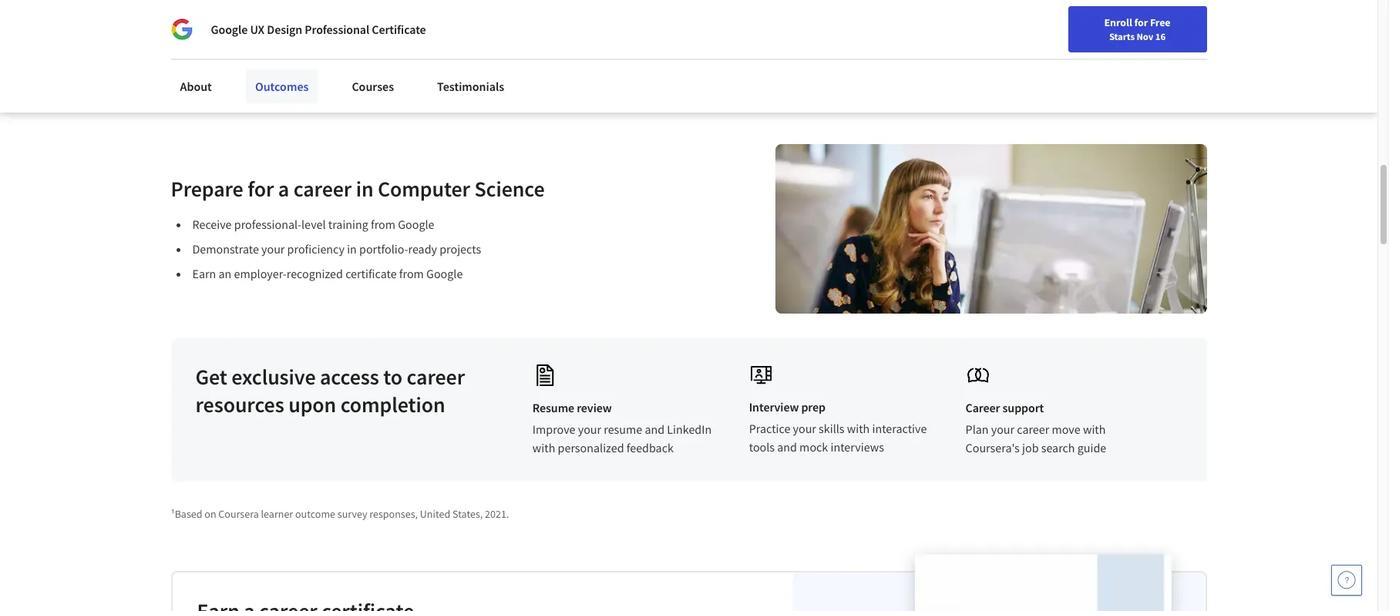 Task type: vqa. For each thing, say whether or not it's contained in the screenshot.
political to the left
no



Task type: locate. For each thing, give the bounding box(es) containing it.
coursera right 'on'
[[218, 507, 259, 521]]

your inside resume review improve your resume and linkedin with personalized feedback
[[578, 422, 601, 437]]

career up 'level'
[[293, 175, 352, 203]]

2 horizontal spatial for
[[1134, 15, 1148, 29]]

16
[[1155, 30, 1166, 42]]

for inside enroll for free starts nov 16
[[1134, 15, 1148, 29]]

career for access
[[407, 363, 465, 391]]

business
[[362, 52, 410, 68]]

1 horizontal spatial and
[[777, 439, 797, 455]]

2 horizontal spatial with
[[1083, 422, 1106, 437]]

career inside career support plan your career move with coursera's job search guide
[[1017, 422, 1049, 437]]

your for resume review improve your resume and linkedin with personalized feedback
[[578, 422, 601, 437]]

0 vertical spatial career
[[293, 175, 352, 203]]

prepare
[[171, 175, 243, 203]]

career right to
[[407, 363, 465, 391]]

0 horizontal spatial career
[[293, 175, 352, 203]]

with
[[847, 421, 870, 436], [1083, 422, 1106, 437], [533, 440, 555, 456]]

google image
[[171, 19, 192, 40]]

for for in
[[248, 175, 274, 203]]

0 vertical spatial for
[[1134, 15, 1148, 29]]

mastering
[[578, 0, 671, 7]]

0 vertical spatial skills
[[301, 7, 348, 35]]

coursera
[[294, 52, 342, 68], [218, 507, 259, 521]]

show notifications image
[[1169, 19, 1188, 38]]

with up guide in the bottom of the page
[[1083, 422, 1106, 437]]

from down ready
[[399, 266, 424, 281]]

1 vertical spatial career
[[407, 363, 465, 391]]

1 horizontal spatial career
[[407, 363, 465, 391]]

skills
[[301, 7, 348, 35], [819, 421, 845, 436]]

portfolio-
[[359, 241, 408, 257]]

1 vertical spatial skills
[[819, 421, 845, 436]]

0 horizontal spatial with
[[533, 440, 555, 456]]

move
[[1052, 422, 1081, 437]]

learn
[[196, 52, 227, 68]]

level
[[301, 216, 326, 232]]

resources
[[195, 391, 284, 419]]

a
[[278, 175, 289, 203]]

0 vertical spatial and
[[645, 422, 665, 437]]

0 horizontal spatial skills
[[301, 7, 348, 35]]

google up ready
[[398, 216, 434, 232]]

enroll
[[1104, 15, 1132, 29]]

2 vertical spatial career
[[1017, 422, 1049, 437]]

your up coursera's
[[991, 422, 1015, 437]]

with down improve on the left
[[533, 440, 555, 456]]

earn an employer-recognized certificate from google
[[192, 266, 463, 281]]

demand
[[221, 7, 297, 35]]

skills up mock
[[819, 421, 845, 436]]

1 horizontal spatial with
[[847, 421, 870, 436]]

learner
[[261, 507, 293, 521]]

your up mock
[[793, 421, 816, 436]]

in up training
[[356, 175, 373, 203]]

receive
[[192, 216, 232, 232]]

get exclusive access to career resources upon completion
[[195, 363, 465, 419]]

from up portfolio-
[[371, 216, 395, 232]]

career for plan
[[1017, 422, 1049, 437]]

your up personalized
[[578, 422, 601, 437]]

from
[[371, 216, 395, 232], [399, 266, 424, 281]]

resume
[[604, 422, 642, 437]]

and up feedback
[[645, 422, 665, 437]]

feedback
[[626, 440, 674, 456]]

1 vertical spatial from
[[399, 266, 424, 281]]

professional-
[[234, 216, 301, 232]]

resume
[[533, 400, 574, 415]]

outcome
[[295, 507, 335, 521]]

an
[[219, 266, 232, 281]]

your inside interview prep practice your skills with interactive tools and mock interviews
[[793, 421, 816, 436]]

linkedin
[[667, 422, 712, 437]]

1 horizontal spatial for
[[344, 52, 360, 68]]

for up nov
[[1134, 15, 1148, 29]]

career up job
[[1017, 422, 1049, 437]]

2 horizontal spatial career
[[1017, 422, 1049, 437]]

google
[[211, 22, 248, 37], [398, 216, 434, 232], [426, 266, 463, 281]]

career
[[293, 175, 352, 203], [407, 363, 465, 391], [1017, 422, 1049, 437]]

personalized
[[558, 440, 624, 456]]

0 horizontal spatial and
[[645, 422, 665, 437]]

1 vertical spatial and
[[777, 439, 797, 455]]

0 horizontal spatial for
[[248, 175, 274, 203]]

career
[[966, 400, 1000, 415]]

None search field
[[220, 10, 590, 40]]

career inside "get exclusive access to career resources upon completion"
[[407, 363, 465, 391]]

in
[[356, 175, 373, 203], [347, 241, 357, 257]]

about
[[260, 52, 292, 68]]

skills up learn more about coursera for business
[[301, 7, 348, 35]]

1 horizontal spatial coursera
[[294, 52, 342, 68]]

courses
[[352, 79, 394, 94]]

1 vertical spatial in
[[347, 241, 357, 257]]

about link
[[171, 69, 221, 103]]

demonstrate
[[192, 241, 259, 257]]

your inside career support plan your career move with coursera's job search guide
[[991, 422, 1015, 437]]

earn
[[192, 266, 216, 281]]

1 vertical spatial coursera
[[218, 507, 259, 521]]

with up interviews
[[847, 421, 870, 436]]

english button
[[1054, 0, 1147, 50]]

for left a
[[248, 175, 274, 203]]

top
[[405, 0, 436, 7]]

0 horizontal spatial from
[[371, 216, 395, 232]]

more
[[229, 52, 257, 68]]

with inside interview prep practice your skills with interactive tools and mock interviews
[[847, 421, 870, 436]]

1 horizontal spatial skills
[[819, 421, 845, 436]]

coursera down google ux design professional certificate
[[294, 52, 342, 68]]

practice
[[749, 421, 790, 436]]

google down projects
[[426, 266, 463, 281]]

demonstrate your proficiency in portfolio-ready projects
[[192, 241, 481, 257]]

and right tools
[[777, 439, 797, 455]]

in down training
[[347, 241, 357, 257]]

for up courses on the left top of page
[[344, 52, 360, 68]]

2 vertical spatial for
[[248, 175, 274, 203]]

coursera's
[[966, 440, 1020, 456]]

google left ux
[[211, 22, 248, 37]]

and
[[645, 422, 665, 437], [777, 439, 797, 455]]

with inside resume review improve your resume and linkedin with personalized feedback
[[533, 440, 555, 456]]



Task type: describe. For each thing, give the bounding box(es) containing it.
nov
[[1137, 30, 1153, 42]]

enroll for free starts nov 16
[[1104, 15, 1171, 42]]

responses,
[[369, 507, 418, 521]]

career support plan your career move with coursera's job search guide
[[966, 400, 1106, 456]]

united
[[420, 507, 450, 521]]

support
[[1003, 400, 1044, 415]]

review
[[577, 400, 612, 415]]

testimonials
[[437, 79, 504, 94]]

guide
[[1077, 440, 1106, 456]]

ready
[[408, 241, 437, 257]]

are
[[544, 0, 574, 7]]

skills inside see how employees at top companies are mastering in-demand skills
[[301, 7, 348, 35]]

1 vertical spatial for
[[344, 52, 360, 68]]

recognized
[[287, 266, 343, 281]]

certificate
[[345, 266, 397, 281]]

skills inside interview prep practice your skills with interactive tools and mock interviews
[[819, 421, 845, 436]]

mock
[[799, 439, 828, 455]]

see how employees at top companies are mastering in-demand skills
[[196, 0, 671, 35]]

to
[[383, 363, 402, 391]]

receive professional-level training from google
[[192, 216, 434, 232]]

free
[[1150, 15, 1171, 29]]

¹based
[[171, 507, 202, 521]]

science
[[474, 175, 545, 203]]

learn more about coursera for business link
[[196, 52, 410, 68]]

prep
[[801, 399, 826, 415]]

outcomes link
[[246, 69, 318, 103]]

interviews
[[831, 439, 884, 455]]

resume review improve your resume and linkedin with personalized feedback
[[533, 400, 712, 456]]

how
[[234, 0, 274, 7]]

see
[[196, 0, 230, 7]]

access
[[320, 363, 379, 391]]

and inside resume review improve your resume and linkedin with personalized feedback
[[645, 422, 665, 437]]

for for nov
[[1134, 15, 1148, 29]]

1 vertical spatial google
[[398, 216, 434, 232]]

computer
[[378, 175, 470, 203]]

0 vertical spatial google
[[211, 22, 248, 37]]

proficiency
[[287, 241, 345, 257]]

prepare for a career in computer science
[[171, 175, 545, 203]]

employer-
[[234, 266, 287, 281]]

google ux design professional certificate
[[211, 22, 426, 37]]

your down professional-
[[261, 241, 285, 257]]

english
[[1082, 17, 1119, 33]]

projects
[[440, 241, 481, 257]]

help center image
[[1337, 571, 1356, 590]]

on
[[205, 507, 216, 521]]

get
[[195, 363, 227, 391]]

testimonials link
[[428, 69, 514, 103]]

outcomes
[[255, 79, 309, 94]]

with inside career support plan your career move with coursera's job search guide
[[1083, 422, 1106, 437]]

improve
[[533, 422, 575, 437]]

upon
[[288, 391, 336, 419]]

learn more about coursera for business
[[196, 52, 410, 68]]

0 horizontal spatial coursera
[[218, 507, 259, 521]]

completion
[[340, 391, 445, 419]]

employees
[[278, 0, 378, 7]]

exclusive
[[231, 363, 316, 391]]

survey
[[337, 507, 367, 521]]

coursera enterprise logos image
[[863, 0, 1171, 58]]

2 vertical spatial google
[[426, 266, 463, 281]]

training
[[328, 216, 368, 232]]

2021.
[[485, 507, 509, 521]]

and inside interview prep practice your skills with interactive tools and mock interviews
[[777, 439, 797, 455]]

interview
[[749, 399, 799, 415]]

1 horizontal spatial from
[[399, 266, 424, 281]]

plan
[[966, 422, 989, 437]]

about
[[180, 79, 212, 94]]

search
[[1041, 440, 1075, 456]]

ux
[[250, 22, 265, 37]]

tools
[[749, 439, 775, 455]]

0 vertical spatial in
[[356, 175, 373, 203]]

coursera career certificate image
[[915, 555, 1172, 611]]

interactive
[[872, 421, 927, 436]]

interview prep practice your skills with interactive tools and mock interviews
[[749, 399, 927, 455]]

certificate
[[372, 22, 426, 37]]

your for career support plan your career move with coursera's job search guide
[[991, 422, 1015, 437]]

courses link
[[343, 69, 403, 103]]

in-
[[196, 7, 221, 35]]

professional
[[305, 22, 369, 37]]

at
[[382, 0, 400, 7]]

0 vertical spatial from
[[371, 216, 395, 232]]

0 vertical spatial coursera
[[294, 52, 342, 68]]

companies
[[440, 0, 540, 7]]

¹based on coursera learner outcome survey responses, united states, 2021.
[[171, 507, 509, 521]]

your for interview prep practice your skills with interactive tools and mock interviews
[[793, 421, 816, 436]]

job
[[1022, 440, 1039, 456]]

states,
[[452, 507, 483, 521]]

design
[[267, 22, 302, 37]]

starts
[[1109, 30, 1135, 42]]



